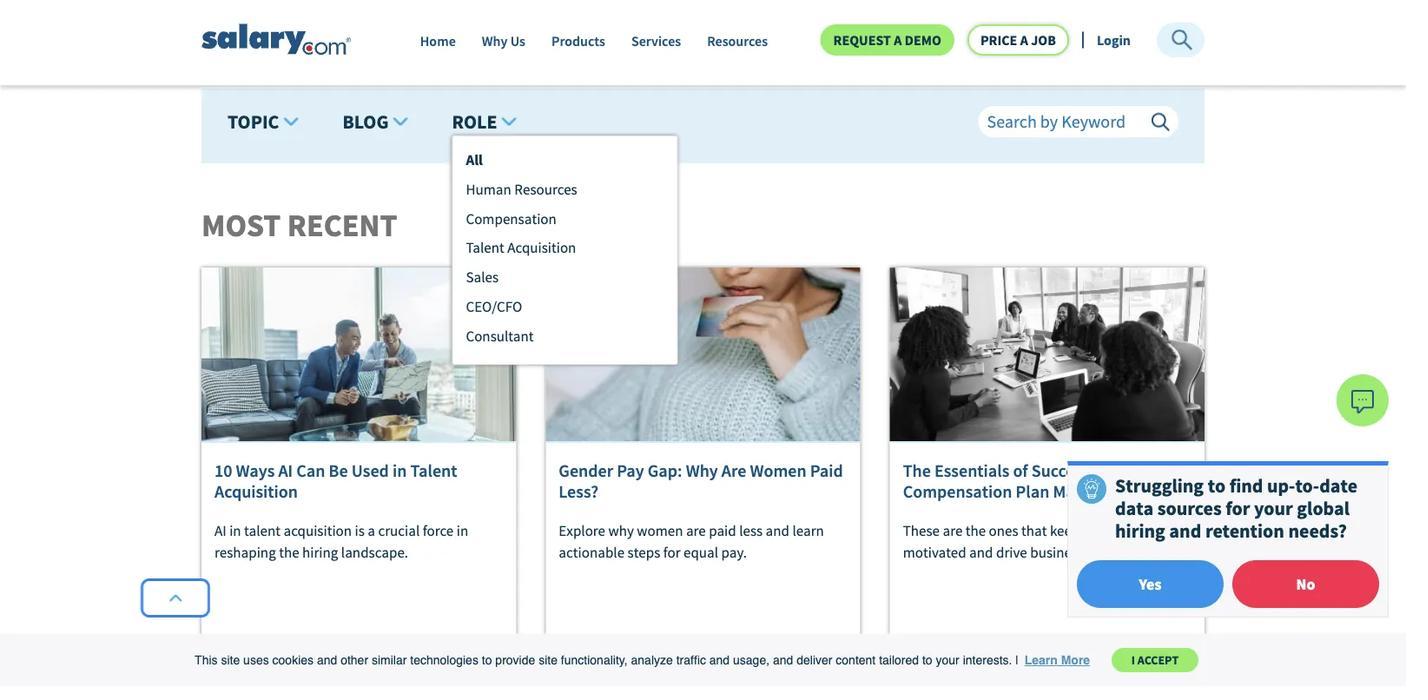 Task type: vqa. For each thing, say whether or not it's contained in the screenshot.


Task type: locate. For each thing, give the bounding box(es) containing it.
compensation up these
[[903, 481, 1012, 503]]

1 read more link from the left
[[395, 642, 503, 667]]

read
[[395, 647, 428, 664], [740, 647, 773, 664], [1084, 647, 1117, 664]]

a for price
[[1020, 31, 1028, 49]]

hiring down "acquisition"
[[302, 543, 338, 562]]

2 horizontal spatial read more
[[1084, 647, 1159, 664]]

0 horizontal spatial hiring
[[302, 543, 338, 562]]

0 horizontal spatial to
[[482, 653, 492, 667]]

more down yes button
[[1120, 647, 1156, 664]]

1 vertical spatial ai
[[215, 521, 227, 540]]

less
[[739, 521, 763, 540]]

to left find
[[1208, 473, 1226, 497]]

results.
[[1087, 543, 1132, 562]]

force
[[423, 521, 454, 540]]

data
[[1115, 496, 1154, 520]]

0 horizontal spatial site
[[221, 653, 240, 667]]

0 horizontal spatial arrow right image
[[823, 642, 848, 667]]

women
[[637, 521, 683, 540]]

business
[[1031, 543, 1084, 562]]

a inside "request a demo" link
[[894, 31, 902, 49]]

blog for gender pay gap: why are women paid less?
[[566, 646, 601, 665]]

why left are
[[686, 460, 718, 482]]

hiring inside the struggling to find up-to-date data sources for your global hiring and retention needs?
[[1115, 519, 1166, 543]]

0 horizontal spatial a
[[368, 521, 375, 540]]

most recent
[[202, 206, 397, 245]]

your left interests.
[[936, 653, 960, 667]]

and down struggling at the right bottom
[[1170, 519, 1202, 543]]

are up motivated
[[943, 521, 963, 540]]

0 vertical spatial compensation
[[466, 209, 557, 227]]

steps
[[628, 543, 660, 562]]

arrow right image
[[823, 642, 848, 667], [1168, 642, 1192, 667]]

1 vertical spatial why
[[686, 460, 718, 482]]

2 horizontal spatial to
[[1208, 473, 1226, 497]]

hiring inside ai in talent acquisition is a crucial force in reshaping the hiring landscape.
[[302, 543, 338, 562]]

0 vertical spatial for
[[1226, 496, 1251, 520]]

reshaping
[[215, 543, 276, 562]]

1 vertical spatial compensation
[[903, 481, 1012, 503]]

to left provide
[[482, 653, 492, 667]]

read left the i
[[1084, 647, 1117, 664]]

more for the essentials of successful compensation plan management
[[1120, 647, 1156, 664]]

2 are from the left
[[943, 521, 963, 540]]

2 horizontal spatial a
[[1020, 31, 1028, 49]]

2 horizontal spatial in
[[457, 521, 468, 540]]

read right other
[[395, 647, 428, 664]]

demo
[[905, 31, 942, 49]]

0 horizontal spatial ai
[[215, 521, 227, 540]]

3 read from the left
[[1084, 647, 1117, 664]]

in up reshaping
[[229, 521, 241, 540]]

1 vertical spatial for
[[663, 543, 681, 562]]

a for request
[[894, 31, 902, 49]]

ai
[[278, 460, 293, 482], [215, 521, 227, 540]]

1 horizontal spatial site
[[539, 653, 558, 667]]

for right sources at the right
[[1226, 496, 1251, 520]]

to inside the struggling to find up-to-date data sources for your global hiring and retention needs?
[[1208, 473, 1226, 497]]

in right used
[[393, 460, 407, 482]]

0 vertical spatial ai
[[278, 460, 293, 482]]

ways
[[236, 460, 275, 482]]

read more link for 10 ways ai can be used in talent acquisition
[[395, 642, 503, 667]]

essentials
[[935, 460, 1010, 482]]

1 horizontal spatial acquisition
[[508, 239, 576, 257]]

the down talent
[[279, 543, 299, 562]]

1 horizontal spatial read more link
[[740, 642, 848, 667]]

gender pay gap: why are women paid less? link
[[559, 460, 848, 503]]

a inside price a job link
[[1020, 31, 1028, 49]]

0 horizontal spatial your
[[936, 653, 960, 667]]

1 read from the left
[[395, 647, 428, 664]]

0 horizontal spatial read more
[[395, 647, 470, 664]]

explore
[[559, 521, 606, 540]]

that
[[1022, 521, 1047, 540]]

ai left the can
[[278, 460, 293, 482]]

1 are from the left
[[686, 521, 706, 540]]

0 vertical spatial resources
[[707, 33, 768, 50]]

explore why women are paid less and learn actionable steps for equal pay.
[[559, 521, 824, 562]]

the left ones
[[966, 521, 986, 540]]

the essentials of successful compensation plan management link
[[903, 460, 1192, 503]]

0 horizontal spatial compensation
[[466, 209, 557, 227]]

talent up "sales"
[[466, 239, 505, 257]]

in
[[393, 460, 407, 482], [229, 521, 241, 540], [457, 521, 468, 540]]

0 horizontal spatial why
[[482, 33, 508, 50]]

arrow right image
[[479, 642, 503, 667]]

services
[[632, 33, 681, 50]]

10 ways ai can be used in talent acquisition image
[[202, 267, 516, 443]]

a right is
[[368, 521, 375, 540]]

1 vertical spatial the
[[279, 543, 299, 562]]

and inside explore why women are paid less and learn actionable steps for equal pay.
[[766, 521, 790, 540]]

similar
[[372, 653, 407, 667]]

1 horizontal spatial for
[[1226, 496, 1251, 520]]

gender pay gap: why are women paid less?
[[559, 460, 843, 503]]

in right 'force'
[[457, 521, 468, 540]]

1 horizontal spatial in
[[393, 460, 407, 482]]

site
[[221, 653, 240, 667], [539, 653, 558, 667]]

acquisition down the human resources
[[508, 239, 576, 257]]

arrow right image left tailored
[[823, 642, 848, 667]]

compensation up 'talent acquisition'
[[466, 209, 557, 227]]

0 vertical spatial talent
[[466, 239, 505, 257]]

retention
[[1206, 519, 1285, 543]]

1 horizontal spatial are
[[943, 521, 963, 540]]

ceo/cfo
[[466, 297, 522, 316]]

1 horizontal spatial compensation
[[903, 481, 1012, 503]]

0 horizontal spatial read more link
[[395, 642, 503, 667]]

2 arrow right image from the left
[[1168, 642, 1192, 667]]

ai up reshaping
[[215, 521, 227, 540]]

search image
[[1170, 28, 1195, 52], [1151, 112, 1170, 131]]

price a job
[[981, 31, 1056, 49]]

1 horizontal spatial ai
[[278, 460, 293, 482]]

0 vertical spatial the
[[966, 521, 986, 540]]

other
[[341, 653, 368, 667]]

2 site from the left
[[539, 653, 558, 667]]

and right "less"
[[766, 521, 790, 540]]

for inside the struggling to find up-to-date data sources for your global hiring and retention needs?
[[1226, 496, 1251, 520]]

hiring up the results.
[[1115, 519, 1166, 543]]

more right usage,
[[775, 647, 812, 664]]

needs?
[[1289, 519, 1347, 543]]

compensation
[[466, 209, 557, 227], [903, 481, 1012, 503]]

1 vertical spatial acquisition
[[215, 481, 298, 503]]

consultant
[[466, 327, 534, 345]]

read more for 10 ways ai can be used in talent acquisition
[[395, 647, 470, 664]]

1 horizontal spatial read
[[740, 647, 773, 664]]

0 horizontal spatial are
[[686, 521, 706, 540]]

1 arrow right image from the left
[[823, 642, 848, 667]]

0 horizontal spatial for
[[663, 543, 681, 562]]

resources right services
[[707, 33, 768, 50]]

crucial
[[378, 521, 420, 540]]

1 vertical spatial talent
[[410, 460, 457, 482]]

0 horizontal spatial talent
[[410, 460, 457, 482]]

read more
[[395, 647, 470, 664], [740, 647, 815, 664], [1084, 647, 1159, 664]]

are
[[686, 521, 706, 540], [943, 521, 963, 540]]

0 horizontal spatial acquisition
[[215, 481, 298, 503]]

and left deliver
[[773, 653, 793, 667]]

read for talent
[[395, 647, 428, 664]]

more left arrow right icon
[[431, 647, 467, 664]]

paid
[[709, 521, 736, 540]]

hiring for and
[[1115, 519, 1166, 543]]

1 horizontal spatial read more
[[740, 647, 815, 664]]

deliver
[[797, 653, 833, 667]]

your left to-
[[1254, 496, 1293, 520]]

why left us
[[482, 33, 508, 50]]

more
[[431, 647, 467, 664], [775, 647, 812, 664], [1120, 647, 1156, 664], [1061, 653, 1090, 667]]

drive
[[996, 543, 1028, 562]]

arrow right image for the essentials of successful compensation plan management
[[1168, 642, 1192, 667]]

home link
[[420, 33, 456, 59]]

0 horizontal spatial read
[[395, 647, 428, 664]]

0 horizontal spatial resources
[[515, 180, 577, 198]]

are
[[722, 460, 747, 482]]

sources
[[1158, 496, 1222, 520]]

blog
[[343, 110, 389, 134], [222, 646, 257, 665], [566, 646, 601, 665], [910, 646, 946, 665]]

talent up 'force'
[[410, 460, 457, 482]]

ai inside ai in talent acquisition is a crucial force in reshaping the hiring landscape.
[[215, 521, 227, 540]]

site right this
[[221, 653, 240, 667]]

1 vertical spatial your
[[936, 653, 960, 667]]

2 horizontal spatial read more link
[[1084, 642, 1192, 667]]

acquisition up talent
[[215, 481, 298, 503]]

2 read more from the left
[[740, 647, 815, 664]]

no button
[[1233, 560, 1380, 608]]

compensation inside the essentials of successful compensation plan management
[[903, 481, 1012, 503]]

gender pay gap: why are women paid less? image
[[546, 267, 861, 443]]

1 horizontal spatial the
[[966, 521, 986, 540]]

1 horizontal spatial why
[[686, 460, 718, 482]]

and left the "drive"
[[970, 543, 993, 562]]

to right tailored
[[923, 653, 933, 667]]

0 vertical spatial your
[[1254, 496, 1293, 520]]

your inside the struggling to find up-to-date data sources for your global hiring and retention needs?
[[1254, 496, 1293, 520]]

1 horizontal spatial your
[[1254, 496, 1293, 520]]

motivated
[[903, 543, 967, 562]]

1 horizontal spatial to
[[923, 653, 933, 667]]

3 read more link from the left
[[1084, 642, 1192, 667]]

the essentials of successful compensation plan management| salary.com image
[[890, 267, 1205, 443]]

talent
[[466, 239, 505, 257], [410, 460, 457, 482]]

services link
[[632, 33, 681, 59]]

more right learn
[[1061, 653, 1090, 667]]

a inside ai in talent acquisition is a crucial force in reshaping the hiring landscape.
[[368, 521, 375, 540]]

employees
[[1083, 521, 1150, 540]]

read more link
[[395, 642, 503, 667], [740, 642, 848, 667], [1084, 642, 1192, 667]]

learn
[[793, 521, 824, 540]]

talent
[[244, 521, 281, 540]]

0 vertical spatial acquisition
[[508, 239, 576, 257]]

1 read more from the left
[[395, 647, 470, 664]]

1 horizontal spatial a
[[894, 31, 902, 49]]

resources right human
[[515, 180, 577, 198]]

2 read more link from the left
[[740, 642, 848, 667]]

paid
[[810, 460, 843, 482]]

price a job link
[[968, 24, 1069, 56]]

for
[[1226, 496, 1251, 520], [663, 543, 681, 562]]

2 read from the left
[[740, 647, 773, 664]]

arrow right image right the i
[[1168, 642, 1192, 667]]

are inside explore why women are paid less and learn actionable steps for equal pay.
[[686, 521, 706, 540]]

1 horizontal spatial arrow right image
[[1168, 642, 1192, 667]]

less?
[[559, 481, 599, 503]]

a
[[894, 31, 902, 49], [1020, 31, 1028, 49], [368, 521, 375, 540]]

a left 'demo'
[[894, 31, 902, 49]]

used
[[352, 460, 389, 482]]

for down women at bottom left
[[663, 543, 681, 562]]

3 read more from the left
[[1084, 647, 1159, 664]]

to
[[1208, 473, 1226, 497], [482, 653, 492, 667], [923, 653, 933, 667]]

your inside cookieconsent dialog
[[936, 653, 960, 667]]

struggling to find up-to-date data sources for your global hiring and retention needs? document
[[1068, 461, 1389, 618]]

1 horizontal spatial hiring
[[1115, 519, 1166, 543]]

blog for the essentials of successful compensation plan management
[[910, 646, 946, 665]]

no
[[1297, 574, 1316, 594]]

recent
[[287, 206, 397, 245]]

None search field
[[979, 106, 1179, 135]]

login
[[1097, 31, 1131, 49]]

site right provide
[[539, 653, 558, 667]]

are up equal
[[686, 521, 706, 540]]

2 horizontal spatial read
[[1084, 647, 1117, 664]]

a left job
[[1020, 31, 1028, 49]]

human resources
[[466, 180, 577, 198]]

read left deliver
[[740, 647, 773, 664]]

0 horizontal spatial the
[[279, 543, 299, 562]]

why us link
[[482, 33, 526, 59]]

to-
[[1296, 473, 1320, 497]]

accept
[[1138, 653, 1179, 668]]

the inside these are the ones that keep employees motivated and drive business results.
[[966, 521, 986, 540]]

struggling to find up-to-date data sources for your global hiring and retention needs?
[[1115, 473, 1358, 543]]



Task type: describe. For each thing, give the bounding box(es) containing it.
10 ways ai can be used in talent acquisition link
[[215, 460, 503, 503]]

traffic
[[676, 653, 706, 667]]

usage,
[[733, 653, 770, 667]]

read more for the essentials of successful compensation plan management
[[1084, 647, 1159, 664]]

blog for 10 ways ai can be used in talent acquisition
[[222, 646, 257, 665]]

equal
[[684, 543, 719, 562]]

learn
[[1025, 653, 1058, 667]]

arrow right image for gender pay gap: why are women paid less?
[[823, 642, 848, 667]]

this
[[195, 653, 218, 667]]

resources link
[[707, 33, 768, 59]]

analyze
[[631, 653, 673, 667]]

acquisition inside 10 ways ai can be used in talent acquisition
[[215, 481, 298, 503]]

products
[[552, 33, 606, 50]]

|
[[1016, 653, 1019, 667]]

the essentials of successful compensation plan management
[[903, 460, 1151, 503]]

1 horizontal spatial talent
[[466, 239, 505, 257]]

0 vertical spatial search image
[[1170, 28, 1195, 52]]

i accept button
[[1112, 648, 1199, 673]]

plan
[[1016, 481, 1050, 503]]

gender
[[559, 460, 613, 482]]

pay.
[[722, 543, 747, 562]]

hiring for landscape.
[[302, 543, 338, 562]]

provide
[[495, 653, 535, 667]]

acquisition
[[284, 521, 352, 540]]

topic
[[228, 110, 279, 134]]

this site uses cookies and other similar technologies to provide site functionality, analyze traffic and usage, and deliver content tailored to your interests. | learn more
[[195, 653, 1090, 667]]

and inside the struggling to find up-to-date data sources for your global hiring and retention needs?
[[1170, 519, 1202, 543]]

yes
[[1139, 574, 1162, 594]]

actionable
[[559, 543, 625, 562]]

cookieconsent dialog
[[0, 634, 1406, 687]]

keep
[[1050, 521, 1080, 540]]

home
[[420, 33, 456, 50]]

0 vertical spatial why
[[482, 33, 508, 50]]

technologies
[[410, 653, 479, 667]]

why inside gender pay gap: why are women paid less?
[[686, 460, 718, 482]]

all
[[466, 150, 483, 169]]

most
[[202, 206, 281, 245]]

in inside 10 ways ai can be used in talent acquisition
[[393, 460, 407, 482]]

request a demo link
[[821, 24, 955, 56]]

read more link for gender pay gap: why are women paid less?
[[740, 642, 848, 667]]

salary.com image
[[202, 24, 351, 56]]

cookies
[[272, 653, 314, 667]]

and right traffic
[[710, 653, 730, 667]]

i accept
[[1132, 653, 1179, 668]]

more for gender pay gap: why are women paid less?
[[775, 647, 812, 664]]

more inside cookieconsent dialog
[[1061, 653, 1090, 667]]

is
[[355, 521, 365, 540]]

read more for gender pay gap: why are women paid less?
[[740, 647, 815, 664]]

talent acquisition
[[466, 239, 576, 257]]

women
[[750, 460, 807, 482]]

more for 10 ways ai can be used in talent acquisition
[[431, 647, 467, 664]]

of
[[1013, 460, 1028, 482]]

read for less?
[[740, 647, 773, 664]]

struggling
[[1115, 473, 1204, 497]]

yes button
[[1077, 560, 1224, 608]]

human
[[466, 180, 512, 198]]

login link
[[1097, 31, 1131, 49]]

i
[[1132, 653, 1135, 668]]

products link
[[552, 33, 606, 59]]

1 vertical spatial resources
[[515, 180, 577, 198]]

request
[[834, 31, 891, 49]]

gap:
[[648, 460, 682, 482]]

global
[[1297, 496, 1350, 520]]

these are the ones that keep employees motivated and drive business results.
[[903, 521, 1150, 562]]

Search by Keyword search field
[[979, 106, 1179, 137]]

successful
[[1032, 460, 1110, 482]]

ai in talent acquisition is a crucial force in reshaping the hiring landscape.
[[215, 521, 468, 562]]

talent inside 10 ways ai can be used in talent acquisition
[[410, 460, 457, 482]]

and inside these are the ones that keep employees motivated and drive business results.
[[970, 543, 993, 562]]

interests.
[[963, 653, 1012, 667]]

read more link for the essentials of successful compensation plan management
[[1084, 642, 1192, 667]]

0 horizontal spatial in
[[229, 521, 241, 540]]

10
[[215, 460, 232, 482]]

10 ways ai can be used in talent acquisition
[[215, 460, 457, 503]]

1 site from the left
[[221, 653, 240, 667]]

are inside these are the ones that keep employees motivated and drive business results.
[[943, 521, 963, 540]]

us
[[511, 33, 526, 50]]

can
[[297, 460, 325, 482]]

be
[[329, 460, 348, 482]]

ai inside 10 ways ai can be used in talent acquisition
[[278, 460, 293, 482]]

date
[[1320, 473, 1358, 497]]

1 horizontal spatial resources
[[707, 33, 768, 50]]

these
[[903, 521, 940, 540]]

the
[[903, 460, 931, 482]]

pay
[[617, 460, 644, 482]]

for inside explore why women are paid less and learn actionable steps for equal pay.
[[663, 543, 681, 562]]

request a demo
[[834, 31, 942, 49]]

why
[[609, 521, 634, 540]]

up-
[[1267, 473, 1296, 497]]

management
[[1053, 481, 1151, 503]]

learn more button
[[1022, 648, 1093, 673]]

why us
[[482, 33, 526, 50]]

the inside ai in talent acquisition is a crucial force in reshaping the hiring landscape.
[[279, 543, 299, 562]]

functionality,
[[561, 653, 628, 667]]

sales
[[466, 268, 499, 286]]

job
[[1031, 31, 1056, 49]]

tailored
[[879, 653, 919, 667]]

and left other
[[317, 653, 337, 667]]

1 vertical spatial search image
[[1151, 112, 1170, 131]]

content
[[836, 653, 876, 667]]



